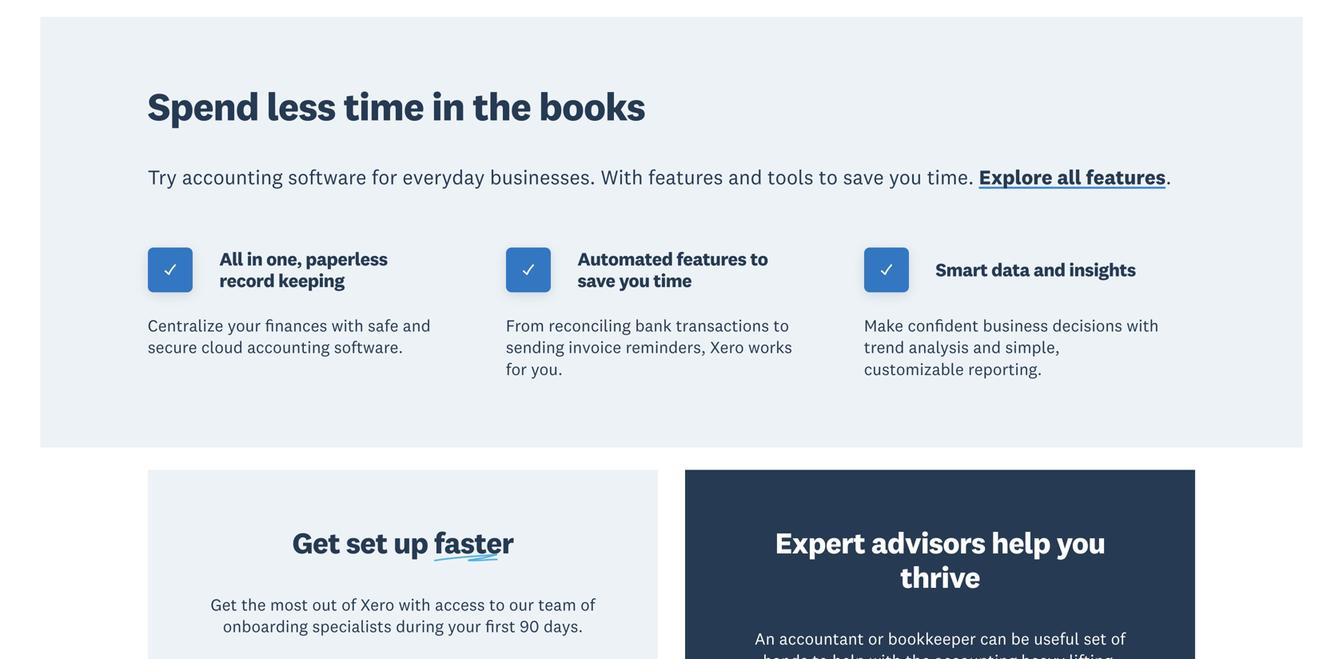 Task type: locate. For each thing, give the bounding box(es) containing it.
first
[[486, 616, 516, 637]]

1 horizontal spatial help
[[992, 524, 1051, 561]]

1 horizontal spatial of
[[581, 594, 596, 615]]

set up the lifting.
[[1084, 629, 1107, 649]]

help inside expert advisors help you thrive
[[992, 524, 1051, 561]]

0 vertical spatial in
[[432, 82, 465, 131]]

tick image
[[521, 263, 536, 277]]

expert
[[776, 524, 866, 561]]

in up everyday
[[432, 82, 465, 131]]

simple,
[[1006, 337, 1060, 358]]

useful
[[1034, 629, 1080, 649]]

1 vertical spatial you
[[619, 269, 650, 292]]

0 horizontal spatial you
[[619, 269, 650, 292]]

0 horizontal spatial the
[[241, 594, 266, 615]]

with up during
[[399, 594, 431, 615]]

1 horizontal spatial time
[[654, 269, 692, 292]]

to up works
[[774, 315, 790, 336]]

paperless
[[306, 247, 388, 270]]

smart data and insights
[[936, 258, 1137, 281]]

tick image up make
[[880, 263, 894, 277]]

0 horizontal spatial time
[[344, 82, 424, 131]]

accounting right try at the top left of the page
[[182, 164, 283, 190]]

.
[[1167, 164, 1172, 190]]

cloud
[[201, 337, 243, 358]]

all in one, paperless record keeping
[[220, 247, 388, 292]]

you
[[890, 164, 923, 190], [619, 269, 650, 292], [1057, 524, 1106, 561]]

save
[[844, 164, 885, 190], [578, 269, 616, 292]]

and inside make confident business decisions with trend analysis and simple, customizable reporting.
[[974, 337, 1002, 358]]

2 horizontal spatial of
[[1112, 629, 1126, 649]]

tick image
[[163, 263, 177, 277], [880, 263, 894, 277]]

be
[[1012, 629, 1030, 649]]

1 vertical spatial the
[[241, 594, 266, 615]]

1 horizontal spatial tick image
[[880, 263, 894, 277]]

1 horizontal spatial xero
[[710, 337, 745, 358]]

of right team
[[581, 594, 596, 615]]

90
[[520, 616, 540, 637]]

to inside automated features to save you time
[[751, 247, 768, 270]]

1 vertical spatial for
[[506, 359, 527, 380]]

1 vertical spatial xero
[[361, 594, 395, 615]]

to inside an accountant or bookkeeper can be useful set of hands to help with the accounting heavy lifting.
[[813, 650, 829, 659]]

of
[[342, 594, 356, 615], [581, 594, 596, 615], [1112, 629, 1126, 649]]

from
[[506, 315, 545, 336]]

xero inside get the most out of xero with access to our team of onboarding specialists during your first 90 days.
[[361, 594, 395, 615]]

finances
[[265, 315, 327, 336]]

get for get the most out of xero with access to our team of onboarding specialists during your first 90 days.
[[211, 594, 237, 615]]

invoice
[[569, 337, 622, 358]]

0 horizontal spatial tick image
[[163, 263, 177, 277]]

1 tick image from the left
[[163, 263, 177, 277]]

get inside get the most out of xero with access to our team of onboarding specialists during your first 90 days.
[[211, 594, 237, 615]]

spend
[[148, 82, 259, 131]]

1 vertical spatial get
[[211, 594, 237, 615]]

0 vertical spatial save
[[844, 164, 885, 190]]

to right tools
[[819, 164, 838, 190]]

an accountant or bookkeeper can be useful set of hands to help with the accounting heavy lifting.
[[755, 629, 1126, 659]]

for inside from reconciling bank transactions to sending invoice reminders, xero works for you.
[[506, 359, 527, 380]]

set
[[346, 524, 388, 561], [1084, 629, 1107, 649]]

get for get set up
[[292, 524, 340, 561]]

2 vertical spatial you
[[1057, 524, 1106, 561]]

your
[[228, 315, 261, 336], [448, 616, 481, 637]]

0 vertical spatial get
[[292, 524, 340, 561]]

works
[[749, 337, 793, 358]]

0 vertical spatial the
[[473, 82, 531, 131]]

heavy
[[1022, 650, 1066, 659]]

and up reporting.
[[974, 337, 1002, 358]]

0 vertical spatial you
[[890, 164, 923, 190]]

save right tools
[[844, 164, 885, 190]]

1 vertical spatial time
[[654, 269, 692, 292]]

0 vertical spatial your
[[228, 315, 261, 336]]

explore all features link
[[980, 164, 1167, 193]]

time
[[344, 82, 424, 131], [654, 269, 692, 292]]

less
[[267, 82, 336, 131]]

2 horizontal spatial you
[[1057, 524, 1106, 561]]

1 horizontal spatial get
[[292, 524, 340, 561]]

reminders,
[[626, 337, 706, 358]]

with up 'software.'
[[332, 315, 364, 336]]

our
[[509, 594, 534, 615]]

with inside centralize your finances with safe and secure cloud accounting software.
[[332, 315, 364, 336]]

all
[[220, 247, 243, 270]]

1 horizontal spatial your
[[448, 616, 481, 637]]

onboarding
[[223, 616, 308, 637]]

smart
[[936, 258, 988, 281]]

features right with
[[649, 164, 724, 190]]

xero down transactions
[[710, 337, 745, 358]]

1 horizontal spatial in
[[432, 82, 465, 131]]

to inside from reconciling bank transactions to sending invoice reminders, xero works for you.
[[774, 315, 790, 336]]

1 vertical spatial set
[[1084, 629, 1107, 649]]

customizable
[[865, 359, 965, 380]]

your up cloud
[[228, 315, 261, 336]]

1 vertical spatial help
[[833, 650, 866, 659]]

1 vertical spatial your
[[448, 616, 481, 637]]

1 vertical spatial save
[[578, 269, 616, 292]]

0 vertical spatial xero
[[710, 337, 745, 358]]

xero
[[710, 337, 745, 358], [361, 594, 395, 615]]

1 vertical spatial in
[[247, 247, 263, 270]]

your down the access
[[448, 616, 481, 637]]

1 horizontal spatial for
[[506, 359, 527, 380]]

2 vertical spatial the
[[906, 650, 931, 659]]

the
[[473, 82, 531, 131], [241, 594, 266, 615], [906, 650, 931, 659]]

for down sending
[[506, 359, 527, 380]]

help
[[992, 524, 1051, 561], [833, 650, 866, 659]]

accountant
[[780, 629, 864, 649]]

0 horizontal spatial xero
[[361, 594, 395, 615]]

tick image for all
[[163, 263, 177, 277]]

features inside automated features to save you time
[[677, 247, 747, 270]]

sending
[[506, 337, 565, 358]]

and right safe
[[403, 315, 431, 336]]

in right "all"
[[247, 247, 263, 270]]

0 horizontal spatial set
[[346, 524, 388, 561]]

the inside an accountant or bookkeeper can be useful set of hands to help with the accounting heavy lifting.
[[906, 650, 931, 659]]

1 horizontal spatial set
[[1084, 629, 1107, 649]]

0 horizontal spatial for
[[372, 164, 398, 190]]

tick image up centralize
[[163, 263, 177, 277]]

one,
[[266, 247, 302, 270]]

help inside an accountant or bookkeeper can be useful set of hands to help with the accounting heavy lifting.
[[833, 650, 866, 659]]

and
[[729, 164, 763, 190], [1034, 258, 1066, 281], [403, 315, 431, 336], [974, 337, 1002, 358]]

2 vertical spatial accounting
[[935, 650, 1018, 659]]

get
[[292, 524, 340, 561], [211, 594, 237, 615]]

of up the specialists
[[342, 594, 356, 615]]

business
[[983, 315, 1049, 336]]

with right decisions
[[1127, 315, 1160, 336]]

spend less time in the books
[[148, 82, 645, 131]]

0 vertical spatial time
[[344, 82, 424, 131]]

record
[[220, 269, 275, 292]]

to up transactions
[[751, 247, 768, 270]]

features up transactions
[[677, 247, 747, 270]]

0 horizontal spatial get
[[211, 594, 237, 615]]

transactions
[[676, 315, 770, 336]]

time.
[[928, 164, 975, 190]]

0 horizontal spatial save
[[578, 269, 616, 292]]

you inside automated features to save you time
[[619, 269, 650, 292]]

0 horizontal spatial help
[[833, 650, 866, 659]]

2 horizontal spatial the
[[906, 650, 931, 659]]

accounting down the finances
[[247, 337, 330, 358]]

software.
[[334, 337, 403, 358]]

secure
[[148, 337, 197, 358]]

with
[[332, 315, 364, 336], [1127, 315, 1160, 336], [399, 594, 431, 615], [870, 650, 902, 659]]

0 vertical spatial help
[[992, 524, 1051, 561]]

can
[[981, 629, 1007, 649]]

to down "accountant"
[[813, 650, 829, 659]]

to up the first
[[489, 594, 505, 615]]

xero up the specialists
[[361, 594, 395, 615]]

features
[[649, 164, 724, 190], [1087, 164, 1167, 190], [677, 247, 747, 270]]

in inside all in one, paperless record keeping
[[247, 247, 263, 270]]

tools
[[768, 164, 814, 190]]

xero inside from reconciling bank transactions to sending invoice reminders, xero works for you.
[[710, 337, 745, 358]]

accounting
[[182, 164, 283, 190], [247, 337, 330, 358], [935, 650, 1018, 659]]

analysis
[[909, 337, 970, 358]]

your inside get the most out of xero with access to our team of onboarding specialists during your first 90 days.
[[448, 616, 481, 637]]

0 vertical spatial for
[[372, 164, 398, 190]]

0 horizontal spatial your
[[228, 315, 261, 336]]

1 vertical spatial accounting
[[247, 337, 330, 358]]

get up "onboarding"
[[211, 594, 237, 615]]

in
[[432, 82, 465, 131], [247, 247, 263, 270]]

get the most out of xero with access to our team of onboarding specialists during your first 90 days.
[[211, 594, 596, 637]]

with down or
[[870, 650, 902, 659]]

during
[[396, 616, 444, 637]]

for right software
[[372, 164, 398, 190]]

insights
[[1070, 258, 1137, 281]]

get up out
[[292, 524, 340, 561]]

of up the lifting.
[[1112, 629, 1126, 649]]

0 horizontal spatial of
[[342, 594, 356, 615]]

1 horizontal spatial the
[[473, 82, 531, 131]]

1 horizontal spatial you
[[890, 164, 923, 190]]

out
[[312, 594, 337, 615]]

businesses.
[[490, 164, 596, 190]]

for
[[372, 164, 398, 190], [506, 359, 527, 380]]

save up reconciling
[[578, 269, 616, 292]]

set left up
[[346, 524, 388, 561]]

2 tick image from the left
[[880, 263, 894, 277]]

0 horizontal spatial in
[[247, 247, 263, 270]]

days.
[[544, 616, 583, 637]]

try
[[148, 164, 177, 190]]

accounting down can
[[935, 650, 1018, 659]]

to
[[819, 164, 838, 190], [751, 247, 768, 270], [774, 315, 790, 336], [489, 594, 505, 615], [813, 650, 829, 659]]



Task type: describe. For each thing, give the bounding box(es) containing it.
set inside an accountant or bookkeeper can be useful set of hands to help with the accounting heavy lifting.
[[1084, 629, 1107, 649]]

software
[[288, 164, 367, 190]]

you inside expert advisors help you thrive
[[1057, 524, 1106, 561]]

features right all
[[1087, 164, 1167, 190]]

centralize your finances with safe and secure cloud accounting software.
[[148, 315, 431, 358]]

explore
[[980, 164, 1053, 190]]

decisions
[[1053, 315, 1123, 336]]

time inside automated features to save you time
[[654, 269, 692, 292]]

all
[[1058, 164, 1082, 190]]

make
[[865, 315, 904, 336]]

save inside automated features to save you time
[[578, 269, 616, 292]]

trend
[[865, 337, 905, 358]]

hands
[[763, 650, 809, 659]]

1 horizontal spatial save
[[844, 164, 885, 190]]

make confident business decisions with trend analysis and simple, customizable reporting.
[[865, 315, 1160, 380]]

automated features to save you time
[[578, 247, 768, 292]]

data
[[992, 258, 1030, 281]]

with inside make confident business decisions with trend analysis and simple, customizable reporting.
[[1127, 315, 1160, 336]]

confident
[[908, 315, 979, 336]]

team
[[539, 594, 577, 615]]

or
[[869, 629, 884, 649]]

and left tools
[[729, 164, 763, 190]]

reporting.
[[969, 359, 1043, 380]]

bank
[[635, 315, 672, 336]]

with inside an accountant or bookkeeper can be useful set of hands to help with the accounting heavy lifting.
[[870, 650, 902, 659]]

lifting.
[[1070, 650, 1118, 659]]

books
[[539, 82, 645, 131]]

get set up
[[292, 524, 434, 561]]

centralize
[[148, 315, 224, 336]]

0 vertical spatial set
[[346, 524, 388, 561]]

up
[[394, 524, 428, 561]]

try accounting software for everyday businesses. with features and tools to save you time. explore all features .
[[148, 164, 1172, 190]]

thrive
[[901, 559, 981, 596]]

advisors
[[872, 524, 986, 561]]

automated
[[578, 247, 673, 270]]

accounting inside an accountant or bookkeeper can be useful set of hands to help with the accounting heavy lifting.
[[935, 650, 1018, 659]]

your inside centralize your finances with safe and secure cloud accounting software.
[[228, 315, 261, 336]]

with
[[601, 164, 644, 190]]

specialists
[[312, 616, 392, 637]]

bookkeeper
[[888, 629, 977, 649]]

and inside centralize your finances with safe and secure cloud accounting software.
[[403, 315, 431, 336]]

most
[[270, 594, 308, 615]]

accounting inside centralize your finances with safe and secure cloud accounting software.
[[247, 337, 330, 358]]

faster
[[434, 524, 514, 561]]

to inside get the most out of xero with access to our team of onboarding specialists during your first 90 days.
[[489, 594, 505, 615]]

the inside get the most out of xero with access to our team of onboarding specialists during your first 90 days.
[[241, 594, 266, 615]]

access
[[435, 594, 485, 615]]

keeping
[[278, 269, 345, 292]]

reconciling
[[549, 315, 631, 336]]

of inside an accountant or bookkeeper can be useful set of hands to help with the accounting heavy lifting.
[[1112, 629, 1126, 649]]

tick image for smart
[[880, 263, 894, 277]]

and right data
[[1034, 258, 1066, 281]]

from reconciling bank transactions to sending invoice reminders, xero works for you.
[[506, 315, 793, 380]]

safe
[[368, 315, 399, 336]]

everyday
[[403, 164, 485, 190]]

expert advisors help you thrive
[[776, 524, 1106, 596]]

with inside get the most out of xero with access to our team of onboarding specialists during your first 90 days.
[[399, 594, 431, 615]]

an
[[755, 629, 776, 649]]

0 vertical spatial accounting
[[182, 164, 283, 190]]

you.
[[531, 359, 563, 380]]



Task type: vqa. For each thing, say whether or not it's contained in the screenshot.


